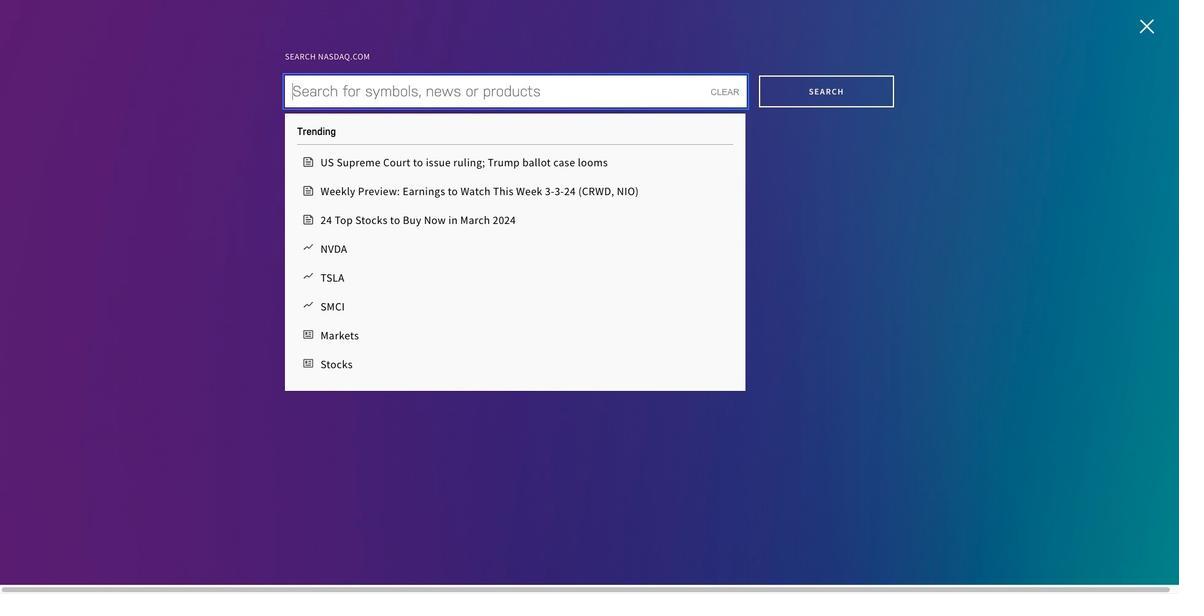 Task type: describe. For each thing, give the bounding box(es) containing it.
click to search image
[[730, 412, 742, 424]]

1 vertical spatial advertisement element
[[750, 515, 935, 594]]

markets icon image
[[303, 330, 313, 339]]

account login - click to log into your account image
[[1155, 8, 1164, 20]]

Search for a Symbol text field
[[725, 410, 961, 427]]



Task type: locate. For each thing, give the bounding box(es) containing it.
tsla icon image
[[303, 273, 313, 280]]

24 top stocks to buy now in march 2024 icon image
[[303, 215, 313, 225]]

primary navigation navigation
[[0, 0, 1179, 29]]

nvda icon image
[[303, 244, 313, 251]]

click to dismiss this message and remain on nasdaq.com image
[[1148, 555, 1161, 569]]

homepage logo url - navigate back to the homepage image
[[15, 7, 67, 22]]

weekly preview: earnings to watch this week 3-3-24 (crwd, nio) icon image
[[303, 186, 313, 196]]

privacy alert dialog
[[20, 549, 1159, 576]]

us supreme court to issue ruling; trump ballot case looms icon image
[[303, 157, 313, 167]]

Search Button - Click to open the Search Overlay Modal Box text field
[[653, 4, 1145, 26]]

advertisement element
[[292, 36, 887, 189], [750, 515, 935, 594]]

article
[[0, 188, 1179, 594]]

None search field
[[725, 392, 961, 432]]

smci icon image
[[303, 302, 313, 308]]

stocks icon image
[[303, 359, 313, 368]]

Search for symbols, news or products text field
[[285, 76, 747, 107]]

0 vertical spatial advertisement element
[[292, 36, 887, 189]]



Task type: vqa. For each thing, say whether or not it's contained in the screenshot.
Coca-Cola Consolidated, Inc. Common Stock dividend icon
no



